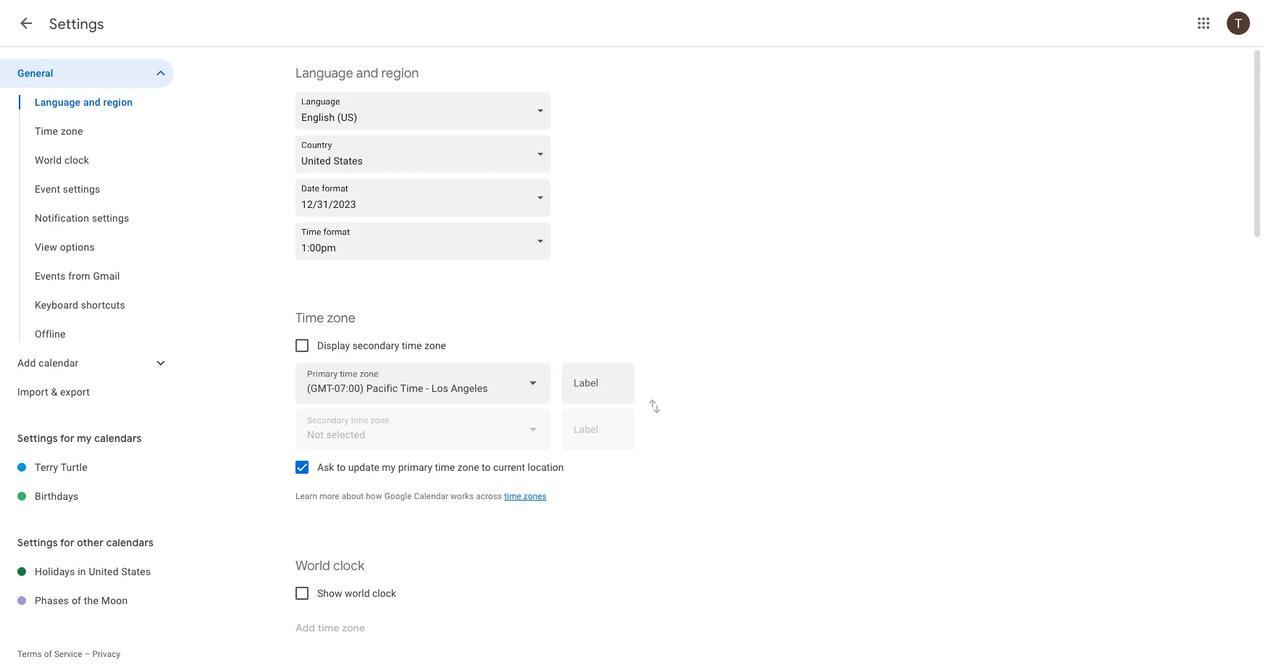 Task type: locate. For each thing, give the bounding box(es) containing it.
Label for primary time zone. text field
[[574, 378, 623, 399]]

1 vertical spatial settings
[[92, 212, 129, 224]]

gmail
[[93, 270, 120, 282]]

import
[[17, 386, 48, 398]]

moon
[[101, 595, 128, 606]]

of left the
[[72, 595, 81, 606]]

1 horizontal spatial language
[[296, 65, 353, 82]]

world
[[345, 587, 370, 599]]

2 for from the top
[[60, 536, 74, 549]]

notification
[[35, 212, 89, 224]]

settings for other calendars
[[17, 536, 154, 549]]

time up event
[[35, 125, 58, 137]]

1 horizontal spatial to
[[482, 461, 491, 473]]

0 vertical spatial and
[[356, 65, 378, 82]]

time zone up event settings
[[35, 125, 83, 137]]

1 horizontal spatial my
[[382, 461, 396, 473]]

1 vertical spatial time
[[435, 461, 455, 473]]

1 vertical spatial and
[[83, 96, 101, 108]]

calendars for settings for other calendars
[[106, 536, 154, 549]]

clock right world
[[372, 587, 396, 599]]

0 horizontal spatial time
[[402, 339, 422, 351]]

about
[[342, 491, 364, 501]]

0 vertical spatial settings
[[63, 183, 100, 195]]

0 vertical spatial clock
[[64, 154, 89, 166]]

0 horizontal spatial time
[[35, 125, 58, 137]]

for left "other"
[[60, 536, 74, 549]]

show
[[317, 587, 342, 599]]

1 vertical spatial of
[[44, 649, 52, 659]]

time
[[35, 125, 58, 137], [296, 310, 324, 326]]

0 vertical spatial time
[[402, 339, 422, 351]]

the
[[84, 595, 99, 606]]

1 horizontal spatial world clock
[[296, 558, 365, 574]]

of right 'terms' at the bottom left
[[44, 649, 52, 659]]

of inside phases of the moon link
[[72, 595, 81, 606]]

zone up the display
[[327, 310, 356, 326]]

more
[[320, 491, 340, 501]]

settings up the "options"
[[92, 212, 129, 224]]

add calendar
[[17, 357, 79, 369]]

0 vertical spatial world clock
[[35, 154, 89, 166]]

zone right the secondary
[[425, 339, 446, 351]]

time zone
[[35, 125, 83, 137], [296, 310, 356, 326]]

0 vertical spatial settings
[[49, 14, 104, 33]]

my
[[77, 432, 92, 445], [382, 461, 396, 473]]

0 vertical spatial of
[[72, 595, 81, 606]]

export
[[60, 386, 90, 398]]

2 vertical spatial settings
[[17, 536, 58, 549]]

time
[[402, 339, 422, 351], [435, 461, 455, 473], [504, 491, 522, 501]]

0 vertical spatial calendars
[[94, 432, 142, 445]]

calendars for settings for my calendars
[[94, 432, 142, 445]]

primary
[[398, 461, 433, 473]]

1 horizontal spatial world
[[296, 558, 330, 574]]

0 horizontal spatial my
[[77, 432, 92, 445]]

settings for settings for other calendars
[[17, 536, 58, 549]]

update
[[348, 461, 380, 473]]

1 horizontal spatial of
[[72, 595, 81, 606]]

zone
[[61, 125, 83, 137], [327, 310, 356, 326], [425, 339, 446, 351], [458, 461, 479, 473]]

tree
[[0, 59, 174, 406]]

general tree item
[[0, 59, 174, 88]]

settings heading
[[49, 14, 104, 33]]

for
[[60, 432, 74, 445], [60, 536, 74, 549]]

1 vertical spatial my
[[382, 461, 396, 473]]

clock up event settings
[[64, 154, 89, 166]]

for for other
[[60, 536, 74, 549]]

phases
[[35, 595, 69, 606]]

show world clock
[[317, 587, 396, 599]]

time left the zones at bottom
[[504, 491, 522, 501]]

time zone up the display
[[296, 310, 356, 326]]

1 horizontal spatial language and region
[[296, 65, 419, 82]]

time right the secondary
[[402, 339, 422, 351]]

service
[[54, 649, 82, 659]]

calendars
[[94, 432, 142, 445], [106, 536, 154, 549]]

0 horizontal spatial of
[[44, 649, 52, 659]]

group containing language and region
[[0, 88, 174, 349]]

1 vertical spatial world clock
[[296, 558, 365, 574]]

1 vertical spatial calendars
[[106, 536, 154, 549]]

1 vertical spatial for
[[60, 536, 74, 549]]

in
[[78, 566, 86, 577]]

1 horizontal spatial time zone
[[296, 310, 356, 326]]

birthdays link
[[35, 482, 174, 511]]

0 vertical spatial time
[[35, 125, 58, 137]]

across
[[476, 491, 502, 501]]

to
[[337, 461, 346, 473], [482, 461, 491, 473]]

view options
[[35, 241, 95, 253]]

calendars up "states"
[[106, 536, 154, 549]]

0 horizontal spatial time zone
[[35, 125, 83, 137]]

world
[[35, 154, 62, 166], [296, 558, 330, 574]]

phases of the moon tree item
[[0, 586, 174, 615]]

1 vertical spatial time
[[296, 310, 324, 326]]

world up show
[[296, 558, 330, 574]]

1 horizontal spatial time
[[435, 461, 455, 473]]

0 vertical spatial world
[[35, 154, 62, 166]]

1 vertical spatial settings
[[17, 432, 58, 445]]

to right ask
[[337, 461, 346, 473]]

shortcuts
[[81, 299, 125, 311]]

settings up general tree item
[[49, 14, 104, 33]]

time zones link
[[504, 491, 547, 501]]

2 to from the left
[[482, 461, 491, 473]]

birthdays tree item
[[0, 482, 174, 511]]

location
[[528, 461, 564, 473]]

settings for other calendars tree
[[0, 557, 174, 615]]

0 horizontal spatial clock
[[64, 154, 89, 166]]

2 horizontal spatial time
[[504, 491, 522, 501]]

1 vertical spatial language
[[35, 96, 81, 108]]

general
[[17, 67, 53, 79]]

language and region
[[296, 65, 419, 82], [35, 96, 133, 108]]

1 vertical spatial world
[[296, 558, 330, 574]]

1 vertical spatial language and region
[[35, 96, 133, 108]]

from
[[68, 270, 90, 282]]

add
[[17, 357, 36, 369]]

to left current
[[482, 461, 491, 473]]

1 for from the top
[[60, 432, 74, 445]]

2 horizontal spatial clock
[[372, 587, 396, 599]]

settings up terry at the bottom of page
[[17, 432, 58, 445]]

group
[[0, 88, 174, 349]]

world clock
[[35, 154, 89, 166], [296, 558, 365, 574]]

world clock up show
[[296, 558, 365, 574]]

clock
[[64, 154, 89, 166], [333, 558, 365, 574], [372, 587, 396, 599]]

terry turtle
[[35, 461, 88, 473]]

events
[[35, 270, 66, 282]]

terry
[[35, 461, 58, 473]]

None field
[[296, 92, 556, 130], [296, 135, 556, 173], [296, 179, 556, 217], [296, 222, 556, 260], [296, 363, 551, 404], [296, 92, 556, 130], [296, 135, 556, 173], [296, 179, 556, 217], [296, 222, 556, 260], [296, 363, 551, 404]]

zone up works
[[458, 461, 479, 473]]

and
[[356, 65, 378, 82], [83, 96, 101, 108]]

events from gmail
[[35, 270, 120, 282]]

united
[[89, 566, 119, 577]]

settings up notification settings
[[63, 183, 100, 195]]

clock up show world clock
[[333, 558, 365, 574]]

other
[[77, 536, 104, 549]]

1 horizontal spatial region
[[381, 65, 419, 82]]

keyboard shortcuts
[[35, 299, 125, 311]]

0 vertical spatial for
[[60, 432, 74, 445]]

my right update
[[382, 461, 396, 473]]

settings
[[49, 14, 104, 33], [17, 432, 58, 445], [17, 536, 58, 549]]

my up terry turtle tree item
[[77, 432, 92, 445]]

1 horizontal spatial clock
[[333, 558, 365, 574]]

0 horizontal spatial language
[[35, 96, 81, 108]]

time right the primary on the left of the page
[[435, 461, 455, 473]]

settings
[[63, 183, 100, 195], [92, 212, 129, 224]]

1 vertical spatial region
[[103, 96, 133, 108]]

0 horizontal spatial to
[[337, 461, 346, 473]]

time up the display
[[296, 310, 324, 326]]

0 horizontal spatial region
[[103, 96, 133, 108]]

1 vertical spatial clock
[[333, 558, 365, 574]]

region
[[381, 65, 419, 82], [103, 96, 133, 108]]

tree containing general
[[0, 59, 174, 406]]

settings for my calendars tree
[[0, 453, 174, 511]]

language
[[296, 65, 353, 82], [35, 96, 81, 108]]

calendars up terry turtle tree item
[[94, 432, 142, 445]]

for for my
[[60, 432, 74, 445]]

for up terry turtle
[[60, 432, 74, 445]]

world up event
[[35, 154, 62, 166]]

world clock up event settings
[[35, 154, 89, 166]]

holidays in united states
[[35, 566, 151, 577]]

settings up holidays
[[17, 536, 58, 549]]

turtle
[[61, 461, 88, 473]]

of
[[72, 595, 81, 606], [44, 649, 52, 659]]

0 vertical spatial my
[[77, 432, 92, 445]]

0 vertical spatial time zone
[[35, 125, 83, 137]]

1 vertical spatial time zone
[[296, 310, 356, 326]]

2 vertical spatial clock
[[372, 587, 396, 599]]

calendar
[[39, 357, 79, 369]]



Task type: describe. For each thing, give the bounding box(es) containing it.
terms
[[17, 649, 42, 659]]

0 vertical spatial region
[[381, 65, 419, 82]]

works
[[451, 491, 474, 501]]

current
[[493, 461, 525, 473]]

0 vertical spatial language and region
[[296, 65, 419, 82]]

learn
[[296, 491, 317, 501]]

privacy link
[[92, 649, 120, 659]]

zones
[[524, 491, 547, 501]]

settings for my calendars
[[17, 432, 142, 445]]

0 horizontal spatial and
[[83, 96, 101, 108]]

learn more about how google calendar works across time zones
[[296, 491, 547, 501]]

settings for settings
[[49, 14, 104, 33]]

options
[[60, 241, 95, 253]]

display secondary time zone
[[317, 339, 446, 351]]

keyboard
[[35, 299, 78, 311]]

of for terms
[[44, 649, 52, 659]]

import & export
[[17, 386, 90, 398]]

terms of service – privacy
[[17, 649, 120, 659]]

display
[[317, 339, 350, 351]]

0 vertical spatial language
[[296, 65, 353, 82]]

settings for event settings
[[63, 183, 100, 195]]

holidays in united states tree item
[[0, 557, 174, 586]]

secondary
[[353, 339, 399, 351]]

1 horizontal spatial and
[[356, 65, 378, 82]]

calendar
[[414, 491, 449, 501]]

settings for settings for my calendars
[[17, 432, 58, 445]]

view
[[35, 241, 57, 253]]

zone up event settings
[[61, 125, 83, 137]]

offline
[[35, 328, 66, 340]]

privacy
[[92, 649, 120, 659]]

Label for secondary time zone. text field
[[574, 425, 623, 445]]

holidays
[[35, 566, 75, 577]]

–
[[85, 649, 90, 659]]

event
[[35, 183, 60, 195]]

event settings
[[35, 183, 100, 195]]

ask
[[317, 461, 334, 473]]

settings for notification settings
[[92, 212, 129, 224]]

of for phases
[[72, 595, 81, 606]]

1 to from the left
[[337, 461, 346, 473]]

how
[[366, 491, 382, 501]]

google
[[385, 491, 412, 501]]

2 vertical spatial time
[[504, 491, 522, 501]]

ask to update my primary time zone to current location
[[317, 461, 564, 473]]

0 horizontal spatial world
[[35, 154, 62, 166]]

1 horizontal spatial time
[[296, 310, 324, 326]]

region inside group
[[103, 96, 133, 108]]

go back image
[[17, 14, 35, 32]]

holidays in united states link
[[35, 557, 174, 586]]

time inside group
[[35, 125, 58, 137]]

notification settings
[[35, 212, 129, 224]]

birthdays
[[35, 490, 79, 502]]

&
[[51, 386, 57, 398]]

terry turtle tree item
[[0, 453, 174, 482]]

0 horizontal spatial language and region
[[35, 96, 133, 108]]

phases of the moon
[[35, 595, 128, 606]]

0 horizontal spatial world clock
[[35, 154, 89, 166]]

terms of service link
[[17, 649, 82, 659]]

states
[[121, 566, 151, 577]]

phases of the moon link
[[35, 586, 174, 615]]



Task type: vqa. For each thing, say whether or not it's contained in the screenshot.
the left region
yes



